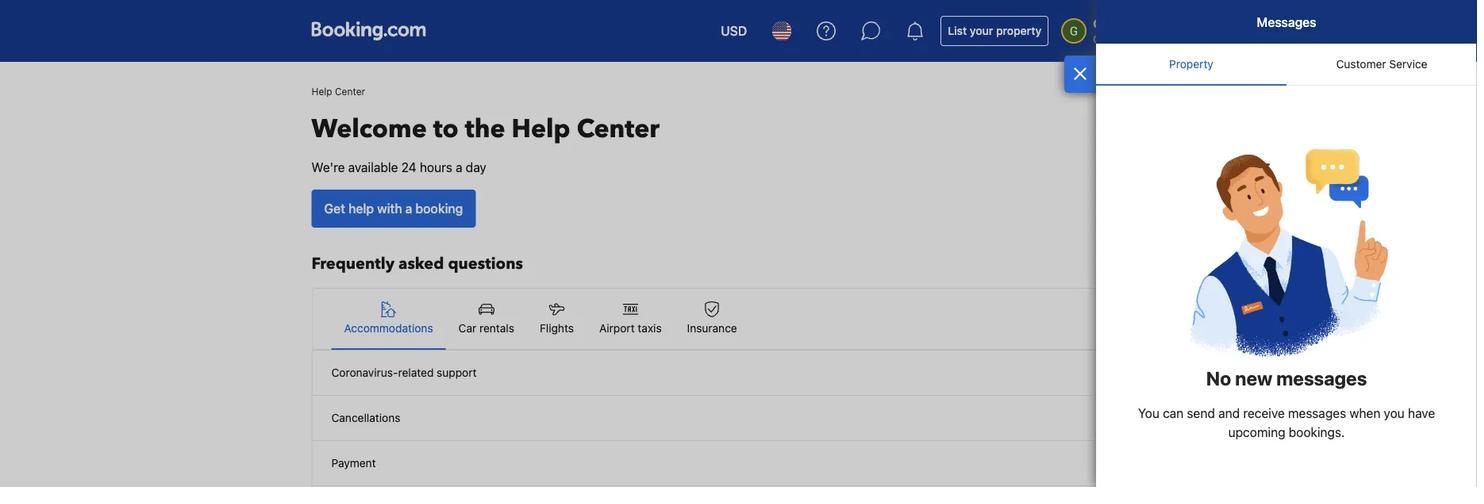 Task type: describe. For each thing, give the bounding box(es) containing it.
usd button
[[712, 12, 757, 50]]

airport taxis button
[[587, 289, 675, 349]]

list
[[948, 24, 967, 37]]

frequently asked questions
[[312, 253, 523, 275]]

payment
[[332, 457, 376, 470]]

0 horizontal spatial help
[[312, 86, 332, 97]]

help
[[349, 201, 374, 216]]

insurance button
[[675, 289, 750, 349]]

car
[[459, 322, 477, 335]]

usd
[[721, 23, 747, 39]]

with
[[377, 201, 402, 216]]

frequently
[[312, 253, 395, 275]]

1 horizontal spatial center
[[577, 112, 660, 147]]

cancellations button
[[312, 396, 1165, 442]]

car rentals
[[459, 322, 515, 335]]

coronavirus-related support
[[332, 366, 477, 380]]

1
[[1153, 33, 1158, 44]]

help center
[[312, 86, 365, 97]]

airport
[[600, 322, 635, 335]]

property
[[997, 24, 1042, 37]]

related
[[398, 366, 434, 380]]

day
[[466, 160, 487, 175]]

welcome
[[312, 112, 427, 147]]

airport taxis
[[600, 322, 662, 335]]

list your property
[[948, 24, 1042, 37]]

1 vertical spatial help
[[512, 112, 571, 147]]

cancellations
[[332, 412, 401, 425]]

questions
[[448, 253, 523, 275]]

accommodations button
[[332, 289, 446, 349]]

get
[[324, 201, 345, 216]]

we're available 24 hours a day
[[312, 160, 487, 175]]

support
[[437, 366, 477, 380]]

orlando gary genius level 1
[[1094, 17, 1166, 44]]

we're
[[312, 160, 345, 175]]

orlando
[[1094, 17, 1137, 30]]

booking
[[416, 201, 463, 216]]

payment button
[[312, 442, 1165, 487]]

close image
[[1074, 68, 1088, 80]]

get help with a booking button
[[312, 190, 476, 228]]



Task type: locate. For each thing, give the bounding box(es) containing it.
available
[[348, 160, 398, 175]]

help
[[312, 86, 332, 97], [512, 112, 571, 147]]

tab list containing accommodations
[[312, 289, 1165, 351]]

car rentals button
[[446, 289, 527, 349]]

tab list
[[312, 289, 1165, 351]]

1 vertical spatial a
[[406, 201, 412, 216]]

to
[[433, 112, 459, 147]]

flights button
[[527, 289, 587, 349]]

help up welcome
[[312, 86, 332, 97]]

0 vertical spatial a
[[456, 160, 463, 175]]

1 horizontal spatial a
[[456, 160, 463, 175]]

your
[[970, 24, 994, 37]]

a inside button
[[406, 201, 412, 216]]

get help with a booking
[[324, 201, 463, 216]]

insurance
[[687, 322, 738, 335]]

center
[[335, 86, 365, 97], [577, 112, 660, 147]]

rentals
[[480, 322, 515, 335]]

a right the with
[[406, 201, 412, 216]]

help right the the
[[512, 112, 571, 147]]

0 vertical spatial center
[[335, 86, 365, 97]]

taxis
[[638, 322, 662, 335]]

hours
[[420, 160, 453, 175]]

genius
[[1094, 33, 1125, 44]]

coronavirus-related support button
[[312, 351, 1165, 396]]

accommodations
[[344, 322, 433, 335]]

coronavirus-
[[332, 366, 398, 380]]

welcome to the help center
[[312, 112, 660, 147]]

list your property link
[[941, 16, 1049, 46]]

0 horizontal spatial a
[[406, 201, 412, 216]]

a
[[456, 160, 463, 175], [406, 201, 412, 216]]

level
[[1127, 33, 1151, 44]]

the
[[465, 112, 506, 147]]

gary
[[1140, 17, 1166, 30]]

a left day at top left
[[456, 160, 463, 175]]

flights
[[540, 322, 574, 335]]

0 horizontal spatial center
[[335, 86, 365, 97]]

24
[[402, 160, 417, 175]]

booking.com online hotel reservations image
[[312, 21, 426, 41]]

1 vertical spatial center
[[577, 112, 660, 147]]

1 horizontal spatial help
[[512, 112, 571, 147]]

asked
[[399, 253, 444, 275]]

0 vertical spatial help
[[312, 86, 332, 97]]



Task type: vqa. For each thing, say whether or not it's contained in the screenshot.
top a
yes



